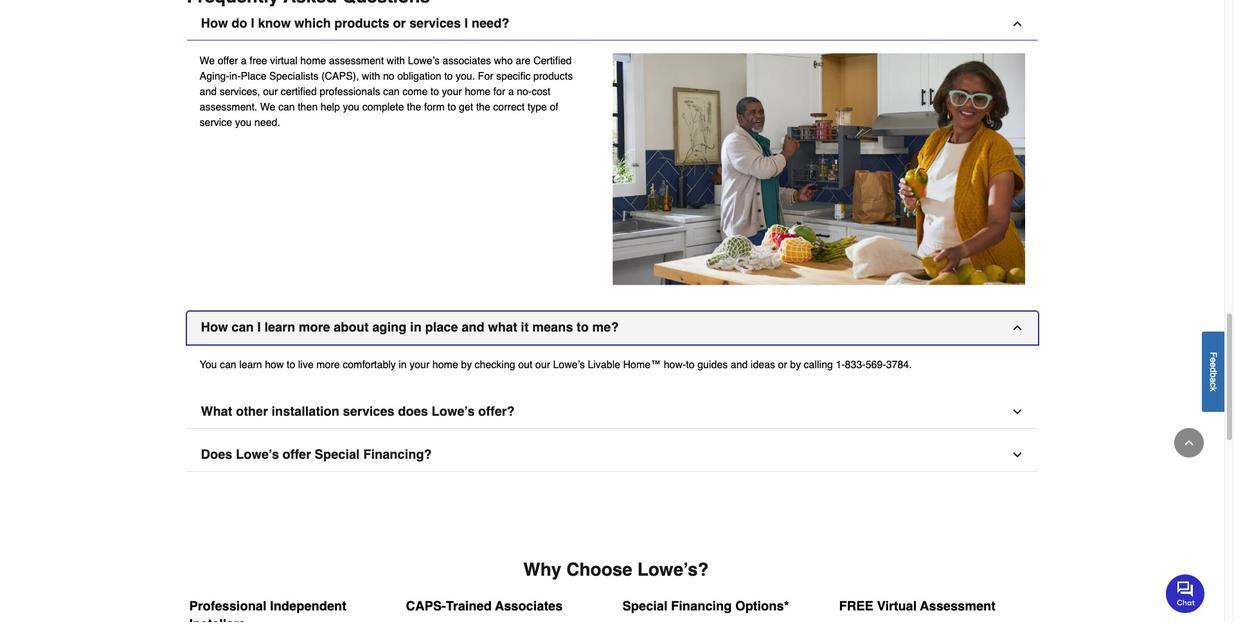 Task type: describe. For each thing, give the bounding box(es) containing it.
place
[[425, 320, 458, 335]]

in-
[[229, 71, 241, 83]]

k
[[1209, 387, 1219, 391]]

chat invite button image
[[1166, 574, 1205, 613]]

professional
[[189, 599, 267, 614]]

can inside button
[[232, 320, 254, 335]]

why
[[524, 559, 562, 580]]

free
[[250, 56, 267, 67]]

chevron up image inside scroll to top element
[[1183, 437, 1196, 449]]

assessment
[[329, 56, 384, 67]]

come
[[403, 86, 428, 98]]

aging-
[[200, 71, 229, 83]]

what
[[201, 404, 232, 419]]

c
[[1209, 382, 1219, 387]]

1-
[[836, 359, 845, 371]]

how-
[[664, 359, 686, 371]]

aging
[[372, 320, 407, 335]]

0 horizontal spatial you
[[235, 117, 252, 129]]

caps-trained associates
[[406, 599, 563, 614]]

more inside button
[[299, 320, 330, 335]]

0 horizontal spatial home
[[300, 56, 326, 67]]

installation
[[272, 404, 339, 419]]

services,
[[220, 86, 260, 98]]

installers
[[189, 617, 246, 622]]

569-
[[866, 359, 886, 371]]

2 the from the left
[[476, 102, 490, 113]]

does lowe's offer special financing? button
[[187, 439, 1038, 472]]

you can learn how to live more comfortably in your home by checking out our lowe's livable home™ how-to guides and ideas or by calling 1-833-569-3784.
[[200, 359, 912, 371]]

how for how do i know which products or services i need?
[[201, 16, 228, 31]]

about
[[334, 320, 369, 335]]

choose
[[567, 559, 633, 580]]

we offer a free virtual home assessment with lowe's associates who are certified aging-in-place specialists (caps), with no obligation to you. for specific products and services, our certified professionals can come to your home for a no-cost assessment. we can then help you complete the form to get the correct type of service you need.
[[200, 56, 573, 129]]

f
[[1209, 352, 1219, 357]]

a man and woman in a kitchen putting away groceries, using pull out cabinet shelving. image
[[612, 54, 1025, 286]]

type
[[528, 102, 547, 113]]

virtual
[[270, 56, 298, 67]]

and inside we offer a free virtual home assessment with lowe's associates who are certified aging-in-place specialists (caps), with no obligation to you. for specific products and services, our certified professionals can come to your home for a no-cost assessment. we can then help you complete the form to get the correct type of service you need.
[[200, 86, 217, 98]]

specific
[[496, 71, 531, 83]]

cost
[[532, 86, 551, 98]]

you
[[200, 359, 217, 371]]

1 vertical spatial more
[[316, 359, 340, 371]]

1 horizontal spatial services
[[409, 16, 461, 31]]

obligation
[[397, 71, 441, 83]]

chevron up image for how do i know which products or services i need?
[[1011, 18, 1024, 30]]

professionals
[[320, 86, 380, 98]]

guides
[[698, 359, 728, 371]]

professional independent installers
[[189, 599, 346, 622]]

place
[[241, 71, 267, 83]]

financing?
[[363, 448, 432, 462]]

of
[[550, 102, 558, 113]]

you.
[[456, 71, 475, 83]]

certified
[[534, 56, 572, 67]]

help
[[321, 102, 340, 113]]

scroll to top element
[[1175, 428, 1204, 458]]

a inside button
[[1209, 377, 1219, 382]]

livable
[[588, 359, 620, 371]]

ideas
[[751, 359, 775, 371]]

1 vertical spatial in
[[399, 359, 407, 371]]

0 vertical spatial with
[[387, 56, 405, 67]]

(caps),
[[321, 71, 359, 83]]

financing
[[671, 599, 732, 614]]

to left guides
[[686, 359, 695, 371]]

our inside we offer a free virtual home assessment with lowe's associates who are certified aging-in-place specialists (caps), with no obligation to you. for specific products and services, our certified professionals can come to your home for a no-cost assessment. we can then help you complete the form to get the correct type of service you need.
[[263, 86, 278, 98]]

special financing options*
[[623, 599, 789, 614]]

get
[[459, 102, 473, 113]]

how do i know which products or services i need?
[[201, 16, 510, 31]]

2 e from the top
[[1209, 362, 1219, 367]]

are
[[516, 56, 531, 67]]

chevron up image for how can i learn more about aging in place and what it means to me?
[[1011, 322, 1024, 334]]

trained
[[446, 599, 492, 614]]

options*
[[736, 599, 789, 614]]

2 by from the left
[[790, 359, 801, 371]]

3784.
[[886, 359, 912, 371]]

which
[[294, 16, 331, 31]]

f e e d b a c k button
[[1202, 331, 1225, 412]]

1 vertical spatial learn
[[239, 359, 262, 371]]

1 e from the top
[[1209, 357, 1219, 362]]

associates
[[495, 599, 563, 614]]

me?
[[592, 320, 619, 335]]

for
[[478, 71, 493, 83]]

learn inside button
[[264, 320, 295, 335]]

live
[[298, 359, 314, 371]]

to left you.
[[444, 71, 453, 83]]

complete
[[362, 102, 404, 113]]

associates
[[443, 56, 491, 67]]

does
[[201, 448, 232, 462]]

offer inside we offer a free virtual home assessment with lowe's associates who are certified aging-in-place specialists (caps), with no obligation to you. for specific products and services, our certified professionals can come to your home for a no-cost assessment. we can then help you complete the form to get the correct type of service you need.
[[218, 56, 238, 67]]

independent
[[270, 599, 346, 614]]

for
[[493, 86, 505, 98]]

lowe's inside we offer a free virtual home assessment with lowe's associates who are certified aging-in-place specialists (caps), with no obligation to you. for specific products and services, our certified professionals can come to your home for a no-cost assessment. we can then help you complete the form to get the correct type of service you need.
[[408, 56, 440, 67]]

to up form
[[431, 86, 439, 98]]

know
[[258, 16, 291, 31]]

free virtual assessment
[[839, 599, 996, 614]]



Task type: locate. For each thing, give the bounding box(es) containing it.
and down aging-
[[200, 86, 217, 98]]

by left calling
[[790, 359, 801, 371]]

why choose lowe's?
[[524, 559, 709, 580]]

1 vertical spatial products
[[533, 71, 573, 83]]

offer inside button
[[283, 448, 311, 462]]

0 vertical spatial products
[[334, 16, 389, 31]]

and left ideas
[[731, 359, 748, 371]]

products inside button
[[334, 16, 389, 31]]

products up assessment
[[334, 16, 389, 31]]

0 vertical spatial learn
[[264, 320, 295, 335]]

your
[[442, 86, 462, 98], [410, 359, 430, 371]]

do
[[232, 16, 247, 31]]

0 vertical spatial your
[[442, 86, 462, 98]]

how
[[201, 16, 228, 31], [201, 320, 228, 335]]

1 horizontal spatial products
[[533, 71, 573, 83]]

how
[[265, 359, 284, 371]]

i for about
[[257, 320, 261, 335]]

chevron up image inside how do i know which products or services i need? button
[[1011, 18, 1024, 30]]

how up you
[[201, 320, 228, 335]]

assessment.
[[200, 102, 257, 113]]

we up need.
[[260, 102, 275, 113]]

it
[[521, 320, 529, 335]]

0 vertical spatial in
[[410, 320, 422, 335]]

to left live in the left of the page
[[287, 359, 295, 371]]

1 horizontal spatial i
[[257, 320, 261, 335]]

b
[[1209, 372, 1219, 377]]

comfortably
[[343, 359, 396, 371]]

0 horizontal spatial in
[[399, 359, 407, 371]]

1 by from the left
[[461, 359, 472, 371]]

1 horizontal spatial learn
[[264, 320, 295, 335]]

1 horizontal spatial the
[[476, 102, 490, 113]]

how for how can i learn more about aging in place and what it means to me?
[[201, 320, 228, 335]]

other
[[236, 404, 268, 419]]

or inside button
[[393, 16, 406, 31]]

home down for on the left of page
[[465, 86, 491, 98]]

1 vertical spatial special
[[623, 599, 668, 614]]

offer down installation
[[283, 448, 311, 462]]

caps-
[[406, 599, 446, 614]]

services
[[409, 16, 461, 31], [343, 404, 395, 419]]

1 vertical spatial with
[[362, 71, 380, 83]]

0 vertical spatial or
[[393, 16, 406, 31]]

out
[[518, 359, 533, 371]]

by left checking
[[461, 359, 472, 371]]

1 vertical spatial how
[[201, 320, 228, 335]]

your inside we offer a free virtual home assessment with lowe's associates who are certified aging-in-place specialists (caps), with no obligation to you. for specific products and services, our certified professionals can come to your home for a no-cost assessment. we can then help you complete the form to get the correct type of service you need.
[[442, 86, 462, 98]]

products
[[334, 16, 389, 31], [533, 71, 573, 83]]

what other installation services does lowe's offer?
[[201, 404, 515, 419]]

1 vertical spatial chevron down image
[[1011, 449, 1024, 462]]

0 horizontal spatial offer
[[218, 56, 238, 67]]

i for products
[[251, 16, 254, 31]]

0 vertical spatial a
[[241, 56, 247, 67]]

services left does
[[343, 404, 395, 419]]

service
[[200, 117, 232, 129]]

services up associates
[[409, 16, 461, 31]]

no
[[383, 71, 395, 83]]

home down place
[[432, 359, 458, 371]]

can
[[383, 86, 400, 98], [278, 102, 295, 113], [232, 320, 254, 335], [220, 359, 236, 371]]

checking
[[475, 359, 515, 371]]

or up no
[[393, 16, 406, 31]]

need?
[[472, 16, 510, 31]]

what
[[488, 320, 517, 335]]

to inside how can i learn more about aging in place and what it means to me? button
[[577, 320, 589, 335]]

by
[[461, 359, 472, 371], [790, 359, 801, 371]]

no-
[[517, 86, 532, 98]]

1 horizontal spatial we
[[260, 102, 275, 113]]

0 horizontal spatial our
[[263, 86, 278, 98]]

1 horizontal spatial in
[[410, 320, 422, 335]]

2 how from the top
[[201, 320, 228, 335]]

0 horizontal spatial or
[[393, 16, 406, 31]]

1 vertical spatial you
[[235, 117, 252, 129]]

you down assessment.
[[235, 117, 252, 129]]

2 chevron down image from the top
[[1011, 449, 1024, 462]]

products down 'certified'
[[533, 71, 573, 83]]

0 horizontal spatial with
[[362, 71, 380, 83]]

what other installation services does lowe's offer? button
[[187, 396, 1038, 429]]

in left place
[[410, 320, 422, 335]]

special inside button
[[315, 448, 360, 462]]

0 vertical spatial how
[[201, 16, 228, 31]]

0 vertical spatial and
[[200, 86, 217, 98]]

means
[[532, 320, 573, 335]]

1 horizontal spatial offer
[[283, 448, 311, 462]]

2 horizontal spatial a
[[1209, 377, 1219, 382]]

lowe's
[[408, 56, 440, 67], [553, 359, 585, 371], [432, 404, 475, 419], [236, 448, 279, 462]]

how do i know which products or services i need? button
[[187, 8, 1038, 41]]

home
[[300, 56, 326, 67], [465, 86, 491, 98], [432, 359, 458, 371]]

1 vertical spatial offer
[[283, 448, 311, 462]]

our right "out"
[[535, 359, 550, 371]]

does
[[398, 404, 428, 419]]

our
[[263, 86, 278, 98], [535, 359, 550, 371]]

1 chevron down image from the top
[[1011, 406, 1024, 419]]

1 horizontal spatial a
[[508, 86, 514, 98]]

chevron up image inside how can i learn more about aging in place and what it means to me? button
[[1011, 322, 1024, 334]]

you down professionals
[[343, 102, 360, 113]]

0 horizontal spatial a
[[241, 56, 247, 67]]

calling
[[804, 359, 833, 371]]

to left get
[[448, 102, 456, 113]]

1 vertical spatial a
[[508, 86, 514, 98]]

to left the me?
[[577, 320, 589, 335]]

2 vertical spatial home
[[432, 359, 458, 371]]

0 vertical spatial chevron up image
[[1011, 18, 1024, 30]]

or
[[393, 16, 406, 31], [778, 359, 787, 371]]

1 horizontal spatial your
[[442, 86, 462, 98]]

0 horizontal spatial and
[[200, 86, 217, 98]]

0 vertical spatial we
[[200, 56, 215, 67]]

your down you.
[[442, 86, 462, 98]]

lowe's?
[[638, 559, 709, 580]]

1 vertical spatial our
[[535, 359, 550, 371]]

in inside button
[[410, 320, 422, 335]]

a left free
[[241, 56, 247, 67]]

learn up the how
[[264, 320, 295, 335]]

2 horizontal spatial home
[[465, 86, 491, 98]]

does lowe's offer special financing?
[[201, 448, 432, 462]]

more right live in the left of the page
[[316, 359, 340, 371]]

0 vertical spatial home
[[300, 56, 326, 67]]

chevron up image
[[1011, 18, 1024, 30], [1011, 322, 1024, 334], [1183, 437, 1196, 449]]

2 horizontal spatial i
[[465, 16, 468, 31]]

a up k
[[1209, 377, 1219, 382]]

form
[[424, 102, 445, 113]]

offer?
[[478, 404, 515, 419]]

with up no
[[387, 56, 405, 67]]

0 horizontal spatial services
[[343, 404, 395, 419]]

0 vertical spatial offer
[[218, 56, 238, 67]]

need.
[[254, 117, 280, 129]]

you
[[343, 102, 360, 113], [235, 117, 252, 129]]

1 vertical spatial your
[[410, 359, 430, 371]]

1 horizontal spatial our
[[535, 359, 550, 371]]

1 vertical spatial we
[[260, 102, 275, 113]]

1 horizontal spatial home
[[432, 359, 458, 371]]

0 vertical spatial chevron down image
[[1011, 406, 1024, 419]]

a
[[241, 56, 247, 67], [508, 86, 514, 98], [1209, 377, 1219, 382]]

2 vertical spatial chevron up image
[[1183, 437, 1196, 449]]

1 horizontal spatial by
[[790, 359, 801, 371]]

chevron down image inside what other installation services does lowe's offer? button
[[1011, 406, 1024, 419]]

0 vertical spatial services
[[409, 16, 461, 31]]

or right ideas
[[778, 359, 787, 371]]

more
[[299, 320, 330, 335], [316, 359, 340, 371]]

free
[[839, 599, 874, 614]]

more left about
[[299, 320, 330, 335]]

home™
[[623, 359, 661, 371]]

e up "b"
[[1209, 362, 1219, 367]]

and
[[200, 86, 217, 98], [462, 320, 485, 335], [731, 359, 748, 371]]

in right comfortably
[[399, 359, 407, 371]]

0 horizontal spatial learn
[[239, 359, 262, 371]]

f e e d b a c k
[[1209, 352, 1219, 391]]

learn
[[264, 320, 295, 335], [239, 359, 262, 371]]

virtual
[[877, 599, 917, 614]]

how left do
[[201, 16, 228, 31]]

0 horizontal spatial special
[[315, 448, 360, 462]]

0 horizontal spatial the
[[407, 102, 421, 113]]

1 vertical spatial or
[[778, 359, 787, 371]]

1 vertical spatial and
[[462, 320, 485, 335]]

2 horizontal spatial and
[[731, 359, 748, 371]]

assessment
[[920, 599, 996, 614]]

1 vertical spatial home
[[465, 86, 491, 98]]

1 horizontal spatial with
[[387, 56, 405, 67]]

home up specialists
[[300, 56, 326, 67]]

e up d
[[1209, 357, 1219, 362]]

chevron down image
[[1011, 406, 1024, 419], [1011, 449, 1024, 462]]

the right get
[[476, 102, 490, 113]]

with
[[387, 56, 405, 67], [362, 71, 380, 83]]

learn left the how
[[239, 359, 262, 371]]

1 the from the left
[[407, 102, 421, 113]]

we
[[200, 56, 215, 67], [260, 102, 275, 113]]

we up aging-
[[200, 56, 215, 67]]

special down lowe's?
[[623, 599, 668, 614]]

how can i learn more about aging in place and what it means to me? button
[[187, 312, 1038, 345]]

correct
[[493, 102, 525, 113]]

2 vertical spatial a
[[1209, 377, 1219, 382]]

0 horizontal spatial your
[[410, 359, 430, 371]]

specialists
[[269, 71, 319, 83]]

the down come on the top left of page
[[407, 102, 421, 113]]

1 horizontal spatial you
[[343, 102, 360, 113]]

0 horizontal spatial by
[[461, 359, 472, 371]]

with left no
[[362, 71, 380, 83]]

1 horizontal spatial or
[[778, 359, 787, 371]]

chevron down image for what other installation services does lowe's offer?
[[1011, 406, 1024, 419]]

products inside we offer a free virtual home assessment with lowe's associates who are certified aging-in-place specialists (caps), with no obligation to you. for specific products and services, our certified professionals can come to your home for a no-cost assessment. we can then help you complete the form to get the correct type of service you need.
[[533, 71, 573, 83]]

0 vertical spatial special
[[315, 448, 360, 462]]

certified
[[281, 86, 317, 98]]

our down place
[[263, 86, 278, 98]]

in
[[410, 320, 422, 335], [399, 359, 407, 371]]

0 vertical spatial more
[[299, 320, 330, 335]]

1 vertical spatial services
[[343, 404, 395, 419]]

0 horizontal spatial i
[[251, 16, 254, 31]]

and left what
[[462, 320, 485, 335]]

e
[[1209, 357, 1219, 362], [1209, 362, 1219, 367]]

833-
[[845, 359, 866, 371]]

your down how can i learn more about aging in place and what it means to me?
[[410, 359, 430, 371]]

0 horizontal spatial products
[[334, 16, 389, 31]]

chevron down image inside "does lowe's offer special financing?" button
[[1011, 449, 1024, 462]]

and inside button
[[462, 320, 485, 335]]

1 how from the top
[[201, 16, 228, 31]]

a right for at top
[[508, 86, 514, 98]]

who
[[494, 56, 513, 67]]

chevron down image for does lowe's offer special financing?
[[1011, 449, 1024, 462]]

2 vertical spatial and
[[731, 359, 748, 371]]

offer up in- on the left top of the page
[[218, 56, 238, 67]]

0 vertical spatial our
[[263, 86, 278, 98]]

1 horizontal spatial and
[[462, 320, 485, 335]]

0 vertical spatial you
[[343, 102, 360, 113]]

special down what other installation services does lowe's offer?
[[315, 448, 360, 462]]

1 vertical spatial chevron up image
[[1011, 322, 1024, 334]]

how can i learn more about aging in place and what it means to me?
[[201, 320, 619, 335]]

1 horizontal spatial special
[[623, 599, 668, 614]]

0 horizontal spatial we
[[200, 56, 215, 67]]



Task type: vqa. For each thing, say whether or not it's contained in the screenshot.
bottom offer
yes



